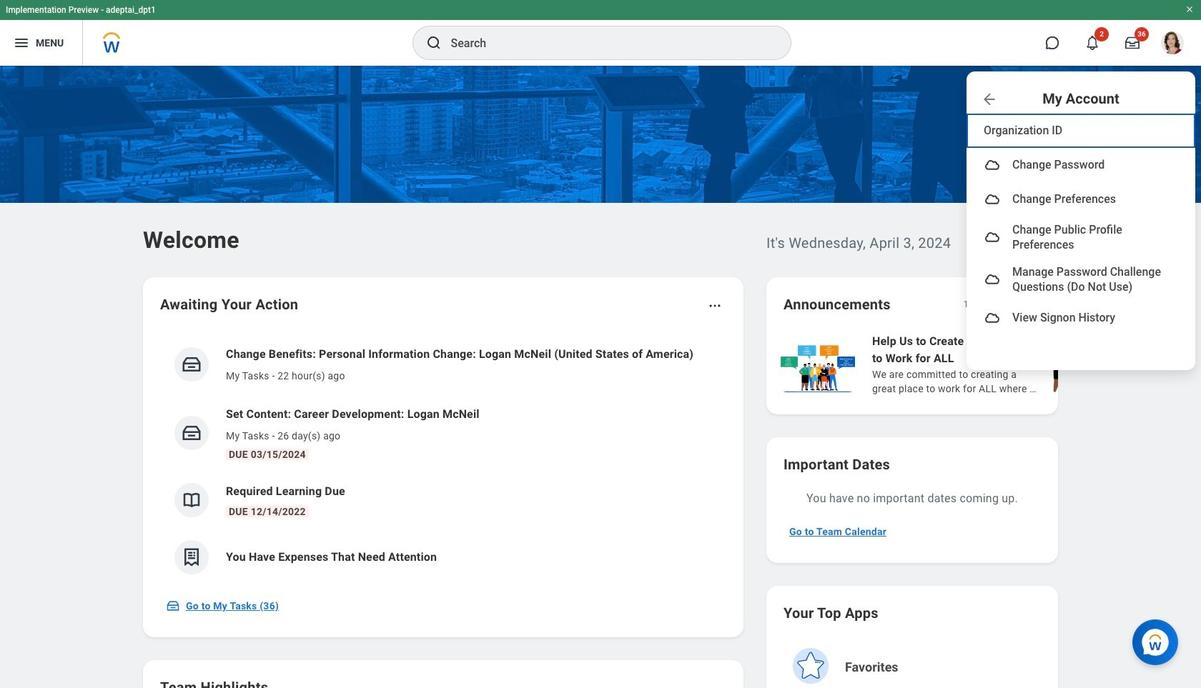 Task type: vqa. For each thing, say whether or not it's contained in the screenshot.
BACK icon
yes



Task type: locate. For each thing, give the bounding box(es) containing it.
close environment banner image
[[1186, 5, 1194, 14]]

chevron right small image
[[1023, 297, 1037, 312]]

Search Workday  search field
[[451, 27, 761, 59]]

4 menu item from the top
[[967, 259, 1196, 301]]

logan mcneil image
[[1161, 31, 1184, 54]]

main content
[[0, 66, 1201, 689]]

5 menu item from the top
[[967, 301, 1196, 335]]

status
[[964, 299, 987, 310]]

banner
[[0, 0, 1201, 370]]

2 avatar image from the top
[[984, 191, 1001, 208]]

0 horizontal spatial list
[[160, 335, 727, 586]]

justify image
[[13, 34, 30, 51]]

2 menu item from the top
[[967, 182, 1196, 217]]

back image
[[981, 90, 998, 108]]

menu item
[[967, 148, 1196, 182], [967, 182, 1196, 217], [967, 217, 1196, 259], [967, 259, 1196, 301], [967, 301, 1196, 335]]

avatar image
[[984, 157, 1001, 174], [984, 191, 1001, 208], [984, 229, 1001, 246], [984, 271, 1001, 288], [984, 309, 1001, 327]]

1 vertical spatial inbox image
[[166, 599, 180, 614]]

0 vertical spatial inbox image
[[181, 354, 202, 375]]

1 avatar image from the top
[[984, 157, 1001, 174]]

inbox image
[[181, 354, 202, 375], [166, 599, 180, 614]]

menu
[[967, 109, 1196, 340]]

chevron left small image
[[997, 297, 1011, 312]]

list
[[778, 332, 1201, 398], [160, 335, 727, 586]]



Task type: describe. For each thing, give the bounding box(es) containing it.
3 menu item from the top
[[967, 217, 1196, 259]]

inbox large image
[[1126, 36, 1140, 50]]

4 avatar image from the top
[[984, 271, 1001, 288]]

notifications large image
[[1086, 36, 1100, 50]]

1 horizontal spatial inbox image
[[181, 354, 202, 375]]

5 avatar image from the top
[[984, 309, 1001, 327]]

3 avatar image from the top
[[984, 229, 1001, 246]]

1 horizontal spatial list
[[778, 332, 1201, 398]]

book open image
[[181, 490, 202, 511]]

0 horizontal spatial inbox image
[[166, 599, 180, 614]]

1 menu item from the top
[[967, 148, 1196, 182]]

inbox image
[[181, 423, 202, 444]]

search image
[[425, 34, 442, 51]]

dashboard expenses image
[[181, 547, 202, 569]]



